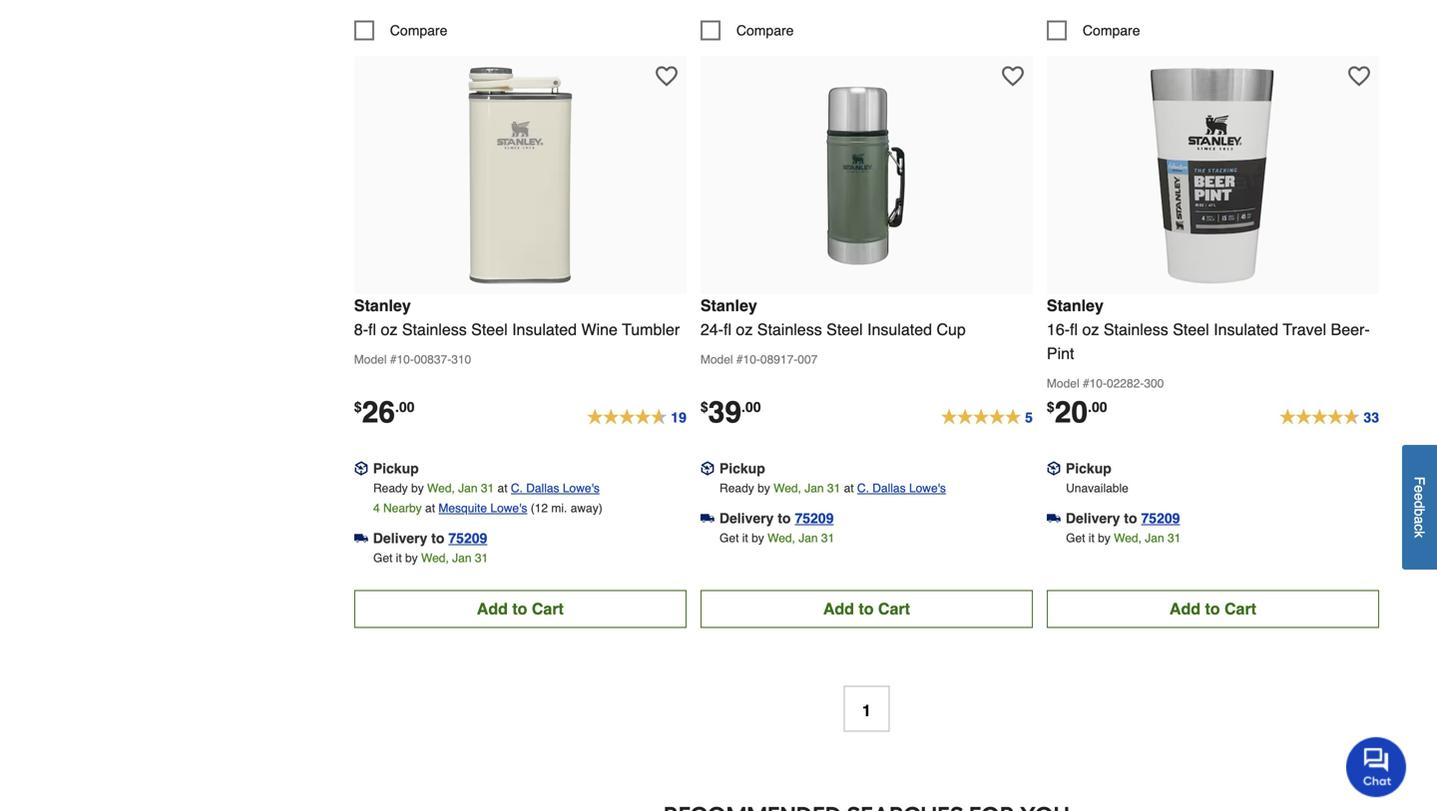 Task type: describe. For each thing, give the bounding box(es) containing it.
2 e from the top
[[1412, 493, 1428, 501]]

dallas for ready by wed, jan 31 at c. dallas lowe's
[[873, 482, 906, 496]]

c
[[1412, 524, 1428, 531]]

2 horizontal spatial get
[[1066, 532, 1086, 546]]

5 button
[[942, 399, 1033, 427]]

24-
[[701, 320, 724, 339]]

pickup image for the rightmost 75209 button
[[1047, 462, 1061, 476]]

19 button
[[587, 399, 687, 427]]

stainless for 16-
[[1104, 320, 1169, 339]]

actual price $20.00 element
[[1047, 395, 1108, 430]]

75209 button for at
[[449, 529, 488, 549]]

fl for 8-
[[368, 320, 376, 339]]

recommended searches for you heading
[[354, 796, 1380, 812]]

.00 for 26
[[395, 399, 415, 415]]

5013767393 element
[[1047, 20, 1141, 40]]

2 heart outline image from the left
[[1002, 65, 1024, 87]]

3 heart outline image from the left
[[1349, 65, 1371, 87]]

.00 for 20
[[1088, 399, 1108, 415]]

c. for ready by wed, jan 31 at c. dallas lowe's 4 nearby at mesquite lowe's (12 mi. away)
[[511, 482, 523, 496]]

2 add to cart button from the left
[[701, 590, 1033, 628]]

5
[[1025, 410, 1033, 426]]

stanley 24-fl oz stainless steel insulated cup
[[701, 296, 966, 339]]

insulated for travel
[[1214, 320, 1279, 339]]

.00 for 39
[[742, 399, 761, 415]]

stanley 16-fl oz stainless steel insulated travel beer- pint
[[1047, 296, 1370, 363]]

wed, inside ready by wed, jan 31 at c. dallas lowe's 4 nearby at mesquite lowe's (12 mi. away)
[[427, 482, 455, 496]]

3 pickup from the left
[[1066, 461, 1112, 477]]

pickup for at
[[373, 461, 419, 477]]

3 add from the left
[[1170, 600, 1201, 618]]

tumbler
[[622, 320, 680, 339]]

model for 8-fl oz stainless steel insulated wine tumbler
[[354, 353, 387, 367]]

get it by wed, jan 31 for at
[[373, 552, 488, 565]]

08917-
[[761, 353, 798, 367]]

3 add to cart from the left
[[1170, 600, 1257, 618]]

oz for 16-
[[1083, 320, 1100, 339]]

007
[[798, 353, 818, 367]]

wed, for rightmost truck filled image
[[1114, 532, 1142, 546]]

model for 24-fl oz stainless steel insulated cup
[[701, 353, 733, 367]]

cup
[[937, 320, 966, 339]]

compare for "5013767393" element
[[1083, 22, 1141, 38]]

by inside ready by wed, jan 31 at c. dallas lowe's 4 nearby at mesquite lowe's (12 mi. away)
[[411, 482, 424, 496]]

31 for at truck filled image
[[475, 552, 488, 565]]

pickup for wed, jan 31
[[720, 461, 766, 477]]

get for at
[[373, 552, 393, 565]]

0 horizontal spatial at
[[425, 502, 435, 516]]

f e e d b a c k button
[[1403, 445, 1438, 570]]

stanley 10-00837-310 8-fl oz stainless steel insulated wine tumbler image
[[411, 66, 630, 286]]

8-
[[354, 320, 368, 339]]

19
[[671, 410, 687, 426]]

wed, for truck filled image related to wed, jan 31
[[768, 532, 796, 546]]

4
[[373, 502, 380, 516]]

it for at
[[396, 552, 402, 565]]

truck filled image for at
[[354, 532, 368, 546]]

26
[[362, 395, 395, 430]]

300
[[1144, 377, 1164, 391]]

stanley for 8-
[[354, 296, 411, 315]]

5014008319 element
[[354, 20, 448, 40]]

1 c. dallas lowe's button from the left
[[511, 479, 600, 499]]

at for ready by wed, jan 31 at c. dallas lowe's 4 nearby at mesquite lowe's (12 mi. away)
[[498, 482, 508, 496]]

wed, for at truck filled image
[[421, 552, 449, 565]]

$ for 39
[[701, 399, 709, 415]]

0 horizontal spatial lowe's
[[491, 502, 528, 516]]

delivery to 75209 for wed, jan 31
[[720, 511, 834, 527]]

31 for rightmost truck filled image
[[1168, 532, 1181, 546]]

steel for cup
[[827, 320, 863, 339]]

2 horizontal spatial 75209 button
[[1142, 509, 1181, 529]]

insulated for cup
[[868, 320, 933, 339]]

truck filled image for wed, jan 31
[[701, 512, 715, 526]]

lowe's for ready by wed, jan 31 at c. dallas lowe's
[[909, 482, 946, 496]]

jan inside ready by wed, jan 31 at c. dallas lowe's 4 nearby at mesquite lowe's (12 mi. away)
[[458, 482, 478, 496]]

model for 16-fl oz stainless steel insulated travel beer- pint
[[1047, 377, 1080, 391]]

$ 39 .00
[[701, 395, 761, 430]]

by for rightmost truck filled image
[[1098, 532, 1111, 546]]

stanley 8-fl oz stainless steel insulated wine tumbler
[[354, 296, 680, 339]]

delivery for wed, jan 31
[[720, 511, 774, 527]]

1 link
[[844, 686, 890, 732]]

delivery for at
[[373, 531, 428, 547]]

k
[[1412, 531, 1428, 538]]

oz for 8-
[[381, 320, 398, 339]]

2 horizontal spatial delivery to 75209
[[1066, 511, 1181, 527]]

jan for the rightmost 75209 button
[[1145, 532, 1165, 546]]

travel
[[1283, 320, 1327, 339]]

stanley for 24-
[[701, 296, 758, 315]]

2 add from the left
[[824, 600, 855, 618]]

2 add to cart from the left
[[824, 600, 910, 618]]

stainless for 8-
[[402, 320, 467, 339]]

actual price $26.00 element
[[354, 395, 415, 430]]

jan for wed, jan 31's 75209 button
[[799, 532, 818, 546]]

f e e d b a c k
[[1412, 477, 1428, 538]]

$ 20 .00
[[1047, 395, 1108, 430]]

b
[[1412, 509, 1428, 516]]



Task type: locate. For each thing, give the bounding box(es) containing it.
# left the '08917-'
[[737, 353, 743, 367]]

1 horizontal spatial get it by wed, jan 31
[[720, 532, 835, 546]]

0 horizontal spatial pickup
[[373, 461, 419, 477]]

.00 inside $ 39 .00
[[742, 399, 761, 415]]

chat invite button image
[[1347, 737, 1408, 798]]

2 horizontal spatial lowe's
[[909, 482, 946, 496]]

1 dallas from the left
[[526, 482, 560, 496]]

stainless inside stanley 24-fl oz stainless steel insulated cup
[[758, 320, 822, 339]]

2 horizontal spatial cart
[[1225, 600, 1257, 618]]

1 horizontal spatial oz
[[736, 320, 753, 339]]

1 horizontal spatial delivery
[[720, 511, 774, 527]]

pickup image down 39
[[701, 462, 715, 476]]

1 fl from the left
[[368, 320, 376, 339]]

2 horizontal spatial it
[[1089, 532, 1095, 546]]

10- left 310 on the left top
[[397, 353, 414, 367]]

0 horizontal spatial dallas
[[526, 482, 560, 496]]

lowe's up away)
[[563, 482, 600, 496]]

$ up pickup image
[[354, 399, 362, 415]]

1 horizontal spatial stanley
[[701, 296, 758, 315]]

5013767423 element
[[701, 20, 794, 40]]

1 add from the left
[[477, 600, 508, 618]]

2 horizontal spatial compare
[[1083, 22, 1141, 38]]

pickup right pickup image
[[373, 461, 419, 477]]

insulated left the 'cup'
[[868, 320, 933, 339]]

steel inside stanley 24-fl oz stainless steel insulated cup
[[827, 320, 863, 339]]

1
[[863, 702, 871, 720]]

1 horizontal spatial add
[[824, 600, 855, 618]]

ready for ready by wed, jan 31 at c. dallas lowe's
[[720, 482, 755, 496]]

2 horizontal spatial $
[[1047, 399, 1055, 415]]

insulated left "wine"
[[512, 320, 577, 339]]

steel for travel
[[1173, 320, 1210, 339]]

# up $ 20 .00
[[1083, 377, 1090, 391]]

add to cart button
[[354, 590, 687, 628], [701, 590, 1033, 628], [1047, 590, 1380, 628]]

1 horizontal spatial at
[[498, 482, 508, 496]]

stanley inside stanley 16-fl oz stainless steel insulated travel beer- pint
[[1047, 296, 1104, 315]]

cart for 1st add to cart button from right
[[1225, 600, 1257, 618]]

75209
[[795, 511, 834, 527], [1142, 511, 1181, 527], [449, 531, 488, 547]]

model # 10-08917-007
[[701, 353, 818, 367]]

by for truck filled image related to wed, jan 31
[[752, 532, 765, 546]]

ready
[[373, 482, 408, 496], [720, 482, 755, 496]]

2 insulated from the left
[[868, 320, 933, 339]]

0 horizontal spatial insulated
[[512, 320, 577, 339]]

2 compare from the left
[[737, 22, 794, 38]]

by down unavailable
[[1098, 532, 1111, 546]]

0 horizontal spatial stainless
[[402, 320, 467, 339]]

1 insulated from the left
[[512, 320, 577, 339]]

2 horizontal spatial stanley
[[1047, 296, 1104, 315]]

insulated inside stanley 24-fl oz stainless steel insulated cup
[[868, 320, 933, 339]]

2 horizontal spatial 10-
[[1090, 377, 1107, 391]]

$ for 20
[[1047, 399, 1055, 415]]

get it by wed, jan 31 down unavailable
[[1066, 532, 1181, 546]]

stainless inside stanley 8-fl oz stainless steel insulated wine tumbler
[[402, 320, 467, 339]]

2 ready from the left
[[720, 482, 755, 496]]

2 horizontal spatial add
[[1170, 600, 1201, 618]]

stanley up 8-
[[354, 296, 411, 315]]

get it by wed, jan 31 down nearby
[[373, 552, 488, 565]]

0 horizontal spatial oz
[[381, 320, 398, 339]]

0 horizontal spatial delivery to 75209
[[373, 531, 488, 547]]

truck filled image
[[701, 512, 715, 526], [1047, 512, 1061, 526], [354, 532, 368, 546]]

1 horizontal spatial add to cart
[[824, 600, 910, 618]]

get
[[720, 532, 739, 546], [1066, 532, 1086, 546], [373, 552, 393, 565]]

pint
[[1047, 344, 1075, 363]]

33 button
[[1280, 399, 1380, 427]]

31
[[481, 482, 494, 496], [828, 482, 841, 496], [822, 532, 835, 546], [1168, 532, 1181, 546], [475, 552, 488, 565]]

2 horizontal spatial insulated
[[1214, 320, 1279, 339]]

stanley up the 16-
[[1047, 296, 1104, 315]]

2 horizontal spatial heart outline image
[[1349, 65, 1371, 87]]

oz right the 16-
[[1083, 320, 1100, 339]]

2 fl from the left
[[724, 320, 732, 339]]

by down "actual price $39.00" element
[[758, 482, 771, 496]]

pickup image
[[354, 462, 368, 476]]

e
[[1412, 485, 1428, 493], [1412, 493, 1428, 501]]

2 horizontal spatial add to cart
[[1170, 600, 1257, 618]]

0 horizontal spatial get
[[373, 552, 393, 565]]

mesquite
[[439, 502, 487, 516]]

away)
[[571, 502, 603, 516]]

insulated for wine
[[512, 320, 577, 339]]

2 oz from the left
[[736, 320, 753, 339]]

1 horizontal spatial insulated
[[868, 320, 933, 339]]

02282-
[[1107, 377, 1145, 391]]

stainless up 02282-
[[1104, 320, 1169, 339]]

0 horizontal spatial .00
[[395, 399, 415, 415]]

by
[[411, 482, 424, 496], [758, 482, 771, 496], [752, 532, 765, 546], [1098, 532, 1111, 546], [405, 552, 418, 565]]

f
[[1412, 477, 1428, 485]]

.00 down model # 10-02282-300
[[1088, 399, 1108, 415]]

1 ready from the left
[[373, 482, 408, 496]]

stanley inside stanley 8-fl oz stainless steel insulated wine tumbler
[[354, 296, 411, 315]]

1 cart from the left
[[532, 600, 564, 618]]

fl up the model # 10-00837-310
[[368, 320, 376, 339]]

33
[[1364, 410, 1380, 426]]

delivery to 75209 down unavailable
[[1066, 511, 1181, 527]]

#
[[390, 353, 397, 367], [737, 353, 743, 367], [1083, 377, 1090, 391]]

delivery
[[720, 511, 774, 527], [1066, 511, 1121, 527], [373, 531, 428, 547]]

1 add to cart button from the left
[[354, 590, 687, 628]]

cart
[[532, 600, 564, 618], [879, 600, 910, 618], [1225, 600, 1257, 618]]

compare inside "5013767423" element
[[737, 22, 794, 38]]

# left the 00837-
[[390, 353, 397, 367]]

0 horizontal spatial 10-
[[397, 353, 414, 367]]

2 steel from the left
[[827, 320, 863, 339]]

1 horizontal spatial stainless
[[758, 320, 822, 339]]

e up "d"
[[1412, 485, 1428, 493]]

fl up model # 10-08917-007
[[724, 320, 732, 339]]

pickup image
[[701, 462, 715, 476], [1047, 462, 1061, 476]]

0 horizontal spatial truck filled image
[[354, 532, 368, 546]]

3 steel from the left
[[1173, 320, 1210, 339]]

model down 8-
[[354, 353, 387, 367]]

to
[[778, 511, 791, 527], [1124, 511, 1138, 527], [431, 531, 445, 547], [513, 600, 528, 618], [859, 600, 874, 618], [1206, 600, 1221, 618]]

get it by wed, jan 31 for wed, jan 31
[[720, 532, 835, 546]]

stanley inside stanley 24-fl oz stainless steel insulated cup
[[701, 296, 758, 315]]

75209 for wed, jan 31
[[795, 511, 834, 527]]

oz for 24-
[[736, 320, 753, 339]]

2 horizontal spatial 75209
[[1142, 511, 1181, 527]]

insulated inside stanley 16-fl oz stainless steel insulated travel beer- pint
[[1214, 320, 1279, 339]]

2 pickup image from the left
[[1047, 462, 1061, 476]]

1 steel from the left
[[471, 320, 508, 339]]

1 horizontal spatial delivery to 75209
[[720, 511, 834, 527]]

2 horizontal spatial get it by wed, jan 31
[[1066, 532, 1181, 546]]

2 horizontal spatial model
[[1047, 377, 1080, 391]]

10- left "007"
[[743, 353, 761, 367]]

10- for 24-
[[743, 353, 761, 367]]

steel inside stanley 16-fl oz stainless steel insulated travel beer- pint
[[1173, 320, 1210, 339]]

1 pickup from the left
[[373, 461, 419, 477]]

3 cart from the left
[[1225, 600, 1257, 618]]

2 horizontal spatial stainless
[[1104, 320, 1169, 339]]

oz
[[381, 320, 398, 339], [736, 320, 753, 339], [1083, 320, 1100, 339]]

model up 20
[[1047, 377, 1080, 391]]

2 stanley from the left
[[701, 296, 758, 315]]

1 stanley from the left
[[354, 296, 411, 315]]

1 horizontal spatial c.
[[858, 482, 870, 496]]

0 horizontal spatial cart
[[532, 600, 564, 618]]

1 e from the top
[[1412, 485, 1428, 493]]

1 oz from the left
[[381, 320, 398, 339]]

3 fl from the left
[[1070, 320, 1078, 339]]

by for at truck filled image
[[405, 552, 418, 565]]

get it by wed, jan 31
[[720, 532, 835, 546], [1066, 532, 1181, 546], [373, 552, 488, 565]]

compare inside 5014008319 element
[[390, 22, 448, 38]]

2 horizontal spatial fl
[[1070, 320, 1078, 339]]

oz inside stanley 16-fl oz stainless steel insulated travel beer- pint
[[1083, 320, 1100, 339]]

0 horizontal spatial c.
[[511, 482, 523, 496]]

3 compare from the left
[[1083, 22, 1141, 38]]

2 dallas from the left
[[873, 482, 906, 496]]

1 horizontal spatial cart
[[879, 600, 910, 618]]

31 for truck filled image related to wed, jan 31
[[822, 532, 835, 546]]

0 horizontal spatial it
[[396, 552, 402, 565]]

mi.
[[552, 502, 567, 516]]

0 horizontal spatial ready
[[373, 482, 408, 496]]

310
[[451, 353, 471, 367]]

at
[[498, 482, 508, 496], [844, 482, 854, 496], [425, 502, 435, 516]]

10- for 16-
[[1090, 377, 1107, 391]]

mesquite lowe's button
[[439, 499, 528, 519]]

stanley up 24-
[[701, 296, 758, 315]]

model # 10-02282-300
[[1047, 377, 1164, 391]]

3 stanley from the left
[[1047, 296, 1104, 315]]

oz inside stanley 24-fl oz stainless steel insulated cup
[[736, 320, 753, 339]]

fl inside stanley 24-fl oz stainless steel insulated cup
[[724, 320, 732, 339]]

pickup
[[373, 461, 419, 477], [720, 461, 766, 477], [1066, 461, 1112, 477]]

1 horizontal spatial #
[[737, 353, 743, 367]]

1 horizontal spatial ready
[[720, 482, 755, 496]]

pickup image for wed, jan 31's 75209 button
[[701, 462, 715, 476]]

2 pickup from the left
[[720, 461, 766, 477]]

3 add to cart button from the left
[[1047, 590, 1380, 628]]

1 horizontal spatial it
[[743, 532, 749, 546]]

fl inside stanley 8-fl oz stainless steel insulated wine tumbler
[[368, 320, 376, 339]]

oz inside stanley 8-fl oz stainless steel insulated wine tumbler
[[381, 320, 398, 339]]

0 horizontal spatial steel
[[471, 320, 508, 339]]

pickup up unavailable
[[1066, 461, 1112, 477]]

1 horizontal spatial pickup
[[720, 461, 766, 477]]

pickup image down 20
[[1047, 462, 1061, 476]]

it for wed, jan 31
[[743, 532, 749, 546]]

ready up nearby
[[373, 482, 408, 496]]

$ inside $ 20 .00
[[1047, 399, 1055, 415]]

fl up pint
[[1070, 320, 1078, 339]]

delivery to 75209 for at
[[373, 531, 488, 547]]

1 horizontal spatial dallas
[[873, 482, 906, 496]]

stanley for 16-
[[1047, 296, 1104, 315]]

1 horizontal spatial add to cart button
[[701, 590, 1033, 628]]

0 horizontal spatial add
[[477, 600, 508, 618]]

insulated inside stanley 8-fl oz stainless steel insulated wine tumbler
[[512, 320, 577, 339]]

delivery to 75209 down ready by wed, jan 31 at c. dallas lowe's
[[720, 511, 834, 527]]

0 horizontal spatial stanley
[[354, 296, 411, 315]]

nearby
[[383, 502, 422, 516]]

2 horizontal spatial pickup
[[1066, 461, 1112, 477]]

2 cart from the left
[[879, 600, 910, 618]]

d
[[1412, 501, 1428, 509]]

0 horizontal spatial c. dallas lowe's button
[[511, 479, 600, 499]]

1 horizontal spatial 10-
[[743, 353, 761, 367]]

ready by wed, jan 31 at c. dallas lowe's
[[720, 482, 946, 496]]

stainless up the 00837-
[[402, 320, 467, 339]]

insulated
[[512, 320, 577, 339], [868, 320, 933, 339], [1214, 320, 1279, 339]]

jan
[[458, 482, 478, 496], [805, 482, 824, 496], [799, 532, 818, 546], [1145, 532, 1165, 546], [452, 552, 472, 565]]

fl for 16-
[[1070, 320, 1078, 339]]

wed,
[[427, 482, 455, 496], [774, 482, 802, 496], [768, 532, 796, 546], [1114, 532, 1142, 546], [421, 552, 449, 565]]

model # 10-00837-310
[[354, 353, 471, 367]]

heart outline image
[[656, 65, 678, 87], [1002, 65, 1024, 87], [1349, 65, 1371, 87]]

stanley 10-08917-007 24-fl oz stainless steel insulated cup image
[[757, 66, 977, 286]]

fl for 24-
[[724, 320, 732, 339]]

1 horizontal spatial c. dallas lowe's button
[[858, 479, 946, 499]]

$ right 5 at right bottom
[[1047, 399, 1055, 415]]

10-
[[397, 353, 414, 367], [743, 353, 761, 367], [1090, 377, 1107, 391]]

stainless inside stanley 16-fl oz stainless steel insulated travel beer- pint
[[1104, 320, 1169, 339]]

2 horizontal spatial oz
[[1083, 320, 1100, 339]]

cart for 2nd add to cart button from left
[[879, 600, 910, 618]]

delivery to 75209 down nearby
[[373, 531, 488, 547]]

$ for 26
[[354, 399, 362, 415]]

steel
[[471, 320, 508, 339], [827, 320, 863, 339], [1173, 320, 1210, 339]]

actual price $39.00 element
[[701, 395, 761, 430]]

ready down $ 39 .00
[[720, 482, 755, 496]]

1 $ from the left
[[354, 399, 362, 415]]

2 horizontal spatial add to cart button
[[1047, 590, 1380, 628]]

get it by wed, jan 31 down ready by wed, jan 31 at c. dallas lowe's
[[720, 532, 835, 546]]

# for 8-
[[390, 353, 397, 367]]

steel for wine
[[471, 320, 508, 339]]

3 stainless from the left
[[1104, 320, 1169, 339]]

pickup down $ 39 .00
[[720, 461, 766, 477]]

10- up $ 20 .00
[[1090, 377, 1107, 391]]

.00 inside $ 20 .00
[[1088, 399, 1108, 415]]

steel inside stanley 8-fl oz stainless steel insulated wine tumbler
[[471, 320, 508, 339]]

ready for ready by wed, jan 31 at c. dallas lowe's 4 nearby at mesquite lowe's (12 mi. away)
[[373, 482, 408, 496]]

stainless up the '08917-'
[[758, 320, 822, 339]]

2 horizontal spatial truck filled image
[[1047, 512, 1061, 526]]

lowe's down 5 button
[[909, 482, 946, 496]]

ready by wed, jan 31 at c. dallas lowe's 4 nearby at mesquite lowe's (12 mi. away)
[[373, 482, 603, 516]]

0 horizontal spatial compare
[[390, 22, 448, 38]]

2 c. dallas lowe's button from the left
[[858, 479, 946, 499]]

.00 down the model # 10-00837-310
[[395, 399, 415, 415]]

delivery down unavailable
[[1066, 511, 1121, 527]]

1 horizontal spatial compare
[[737, 22, 794, 38]]

jan for at's 75209 button
[[452, 552, 472, 565]]

compare for "5013767423" element
[[737, 22, 794, 38]]

model down 24-
[[701, 353, 733, 367]]

2 horizontal spatial #
[[1083, 377, 1090, 391]]

0 horizontal spatial model
[[354, 353, 387, 367]]

insulated left 'travel'
[[1214, 320, 1279, 339]]

dallas
[[526, 482, 560, 496], [873, 482, 906, 496]]

lowe's
[[563, 482, 600, 496], [909, 482, 946, 496], [491, 502, 528, 516]]

delivery down nearby
[[373, 531, 428, 547]]

$ 26 .00
[[354, 395, 415, 430]]

1 horizontal spatial heart outline image
[[1002, 65, 1024, 87]]

2 stainless from the left
[[758, 320, 822, 339]]

0 horizontal spatial fl
[[368, 320, 376, 339]]

2 .00 from the left
[[742, 399, 761, 415]]

1 compare from the left
[[390, 22, 448, 38]]

0 horizontal spatial pickup image
[[701, 462, 715, 476]]

compare for 5014008319 element
[[390, 22, 448, 38]]

2 horizontal spatial steel
[[1173, 320, 1210, 339]]

1 horizontal spatial 75209
[[795, 511, 834, 527]]

1 horizontal spatial get
[[720, 532, 739, 546]]

75209 button
[[795, 509, 834, 529], [1142, 509, 1181, 529], [449, 529, 488, 549]]

0 horizontal spatial $
[[354, 399, 362, 415]]

# for 16-
[[1083, 377, 1090, 391]]

3 insulated from the left
[[1214, 320, 1279, 339]]

1 pickup image from the left
[[701, 462, 715, 476]]

fl inside stanley 16-fl oz stainless steel insulated travel beer- pint
[[1070, 320, 1078, 339]]

at for ready by wed, jan 31 at c. dallas lowe's
[[844, 482, 854, 496]]

0 horizontal spatial heart outline image
[[656, 65, 678, 87]]

c.
[[511, 482, 523, 496], [858, 482, 870, 496]]

by down ready by wed, jan 31 at c. dallas lowe's
[[752, 532, 765, 546]]

add
[[477, 600, 508, 618], [824, 600, 855, 618], [1170, 600, 1201, 618]]

lowe's for ready by wed, jan 31 at c. dallas lowe's 4 nearby at mesquite lowe's (12 mi. away)
[[563, 482, 600, 496]]

get for wed, jan 31
[[720, 532, 739, 546]]

dallas inside ready by wed, jan 31 at c. dallas lowe's 4 nearby at mesquite lowe's (12 mi. away)
[[526, 482, 560, 496]]

compare inside "5013767393" element
[[1083, 22, 1141, 38]]

c. inside ready by wed, jan 31 at c. dallas lowe's 4 nearby at mesquite lowe's (12 mi. away)
[[511, 482, 523, 496]]

oz right 24-
[[736, 320, 753, 339]]

.00
[[395, 399, 415, 415], [742, 399, 761, 415], [1088, 399, 1108, 415]]

model
[[354, 353, 387, 367], [701, 353, 733, 367], [1047, 377, 1080, 391]]

delivery down ready by wed, jan 31 at c. dallas lowe's
[[720, 511, 774, 527]]

c. dallas lowe's button
[[511, 479, 600, 499], [858, 479, 946, 499]]

stainless for 24-
[[758, 320, 822, 339]]

75209 for at
[[449, 531, 488, 547]]

1 horizontal spatial 75209 button
[[795, 509, 834, 529]]

2 c. from the left
[[858, 482, 870, 496]]

20
[[1055, 395, 1088, 430]]

1 horizontal spatial model
[[701, 353, 733, 367]]

$ right 19
[[701, 399, 709, 415]]

dallas for ready by wed, jan 31 at c. dallas lowe's 4 nearby at mesquite lowe's (12 mi. away)
[[526, 482, 560, 496]]

2 horizontal spatial delivery
[[1066, 511, 1121, 527]]

1 stainless from the left
[[402, 320, 467, 339]]

unavailable
[[1066, 482, 1129, 496]]

0 horizontal spatial add to cart button
[[354, 590, 687, 628]]

oz right 8-
[[381, 320, 398, 339]]

stanley 10-02282-300 16-fl oz stainless steel insulated travel beer-pint image
[[1104, 66, 1323, 286]]

e up b at the right bottom of page
[[1412, 493, 1428, 501]]

2 horizontal spatial .00
[[1088, 399, 1108, 415]]

1 c. from the left
[[511, 482, 523, 496]]

by up nearby
[[411, 482, 424, 496]]

0 horizontal spatial 75209
[[449, 531, 488, 547]]

beer-
[[1331, 320, 1370, 339]]

10- for 8-
[[397, 353, 414, 367]]

75209 button for wed, jan 31
[[795, 509, 834, 529]]

00837-
[[414, 353, 451, 367]]

compare
[[390, 22, 448, 38], [737, 22, 794, 38], [1083, 22, 1141, 38]]

$
[[354, 399, 362, 415], [701, 399, 709, 415], [1047, 399, 1055, 415]]

fl
[[368, 320, 376, 339], [724, 320, 732, 339], [1070, 320, 1078, 339]]

1 heart outline image from the left
[[656, 65, 678, 87]]

by down nearby
[[405, 552, 418, 565]]

39
[[709, 395, 742, 430]]

1 horizontal spatial truck filled image
[[701, 512, 715, 526]]

1 .00 from the left
[[395, 399, 415, 415]]

1 horizontal spatial steel
[[827, 320, 863, 339]]

1 horizontal spatial fl
[[724, 320, 732, 339]]

# for 24-
[[737, 353, 743, 367]]

1 horizontal spatial $
[[701, 399, 709, 415]]

it
[[743, 532, 749, 546], [1089, 532, 1095, 546], [396, 552, 402, 565]]

0 horizontal spatial get it by wed, jan 31
[[373, 552, 488, 565]]

0 horizontal spatial delivery
[[373, 531, 428, 547]]

cart for 1st add to cart button
[[532, 600, 564, 618]]

1 horizontal spatial .00
[[742, 399, 761, 415]]

2 horizontal spatial at
[[844, 482, 854, 496]]

$ inside $ 26 .00
[[354, 399, 362, 415]]

c. for ready by wed, jan 31 at c. dallas lowe's
[[858, 482, 870, 496]]

add to cart
[[477, 600, 564, 618], [824, 600, 910, 618], [1170, 600, 1257, 618]]

stainless
[[402, 320, 467, 339], [758, 320, 822, 339], [1104, 320, 1169, 339]]

0 horizontal spatial #
[[390, 353, 397, 367]]

ready inside ready by wed, jan 31 at c. dallas lowe's 4 nearby at mesquite lowe's (12 mi. away)
[[373, 482, 408, 496]]

1 horizontal spatial pickup image
[[1047, 462, 1061, 476]]

a
[[1412, 516, 1428, 524]]

wine
[[582, 320, 618, 339]]

1 add to cart from the left
[[477, 600, 564, 618]]

2 $ from the left
[[701, 399, 709, 415]]

3 oz from the left
[[1083, 320, 1100, 339]]

31 inside ready by wed, jan 31 at c. dallas lowe's 4 nearby at mesquite lowe's (12 mi. away)
[[481, 482, 494, 496]]

(12
[[531, 502, 548, 516]]

stanley
[[354, 296, 411, 315], [701, 296, 758, 315], [1047, 296, 1104, 315]]

1 horizontal spatial lowe's
[[563, 482, 600, 496]]

16-
[[1047, 320, 1070, 339]]

.00 down model # 10-08917-007
[[742, 399, 761, 415]]

0 horizontal spatial add to cart
[[477, 600, 564, 618]]

lowe's left (12
[[491, 502, 528, 516]]

0 horizontal spatial 75209 button
[[449, 529, 488, 549]]

$ inside $ 39 .00
[[701, 399, 709, 415]]

.00 inside $ 26 .00
[[395, 399, 415, 415]]

3 $ from the left
[[1047, 399, 1055, 415]]

delivery to 75209
[[720, 511, 834, 527], [1066, 511, 1181, 527], [373, 531, 488, 547]]

3 .00 from the left
[[1088, 399, 1108, 415]]



Task type: vqa. For each thing, say whether or not it's contained in the screenshot.
Model to the left
yes



